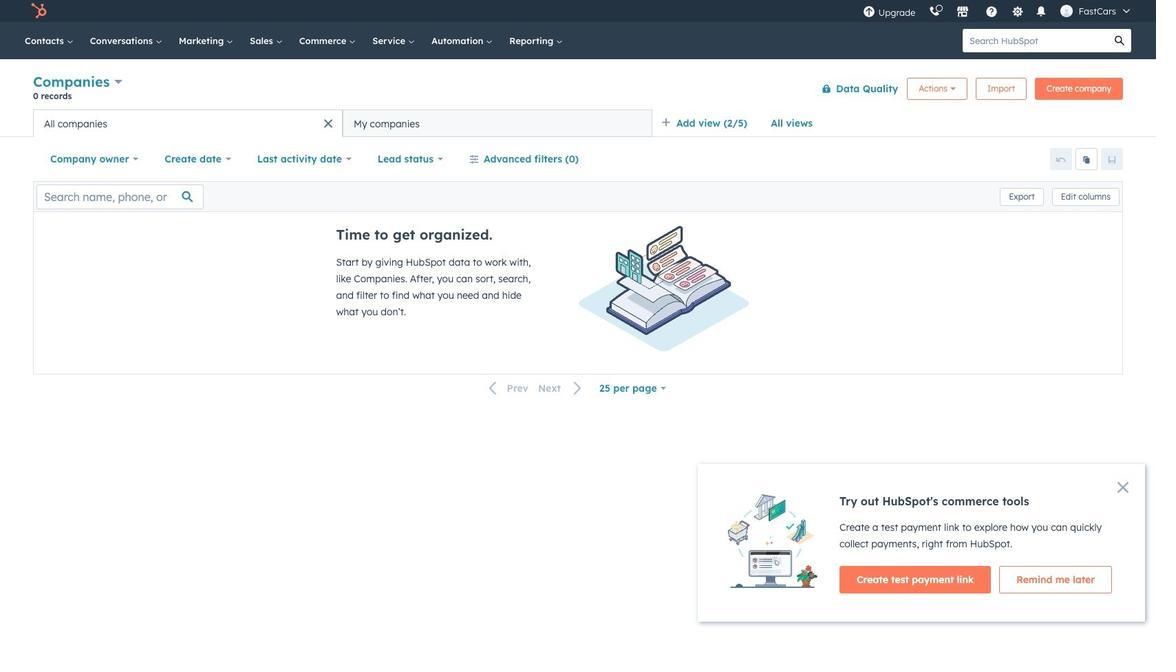Task type: describe. For each thing, give the bounding box(es) containing it.
christina overa image
[[1061, 5, 1074, 17]]

Search HubSpot search field
[[963, 29, 1109, 52]]

Search name, phone, or domain search field
[[36, 184, 204, 209]]



Task type: vqa. For each thing, say whether or not it's contained in the screenshot.
SETTINGS icon
no



Task type: locate. For each thing, give the bounding box(es) containing it.
marketplaces image
[[957, 6, 970, 19]]

menu
[[857, 0, 1140, 22]]

banner
[[33, 71, 1124, 109]]

close image
[[1118, 482, 1129, 493]]

pagination navigation
[[481, 379, 591, 398]]



